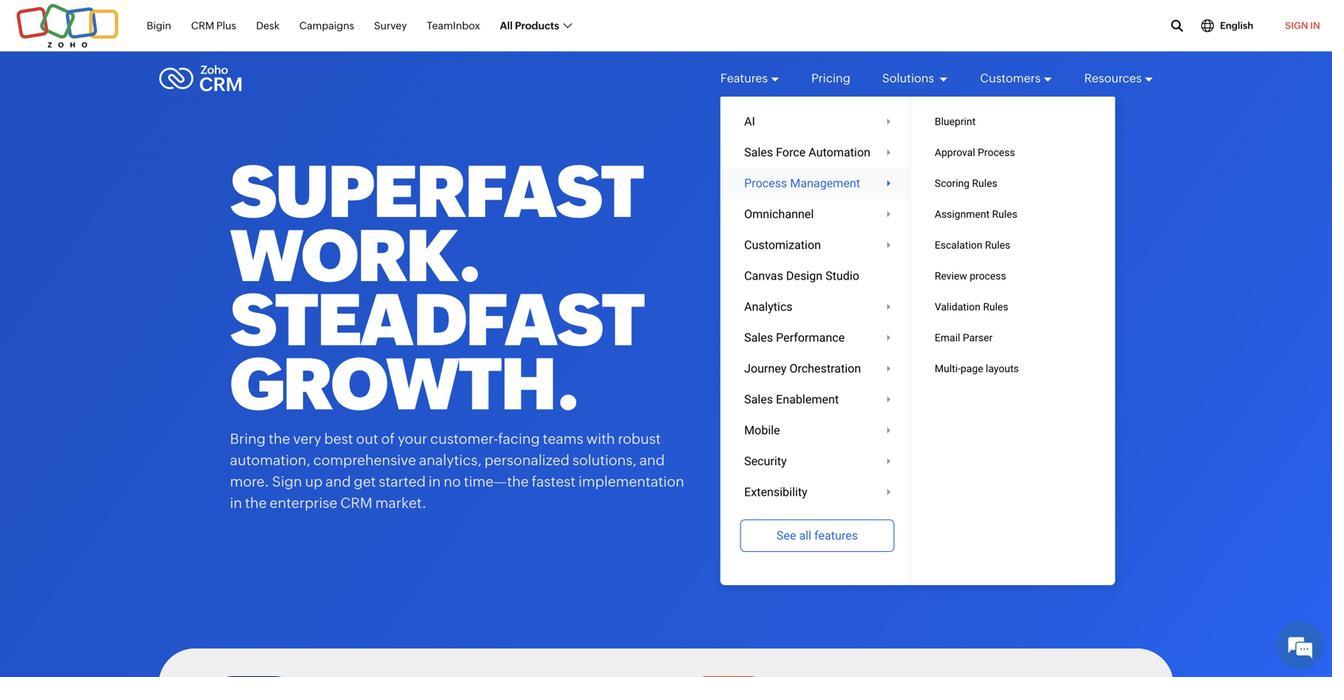 Task type: vqa. For each thing, say whether or not it's contained in the screenshot.
the middle you
no



Task type: locate. For each thing, give the bounding box(es) containing it.
0 vertical spatial process
[[978, 147, 1015, 159]]

you're
[[879, 392, 904, 402]]

journey
[[744, 362, 787, 376]]

time—the
[[464, 474, 529, 490]]

data
[[852, 410, 870, 420]]

sales performance
[[744, 331, 845, 345]]

scoring rules link
[[911, 168, 1115, 199]]

force
[[776, 146, 806, 159]]

rules for escalation rules
[[985, 239, 1010, 251]]

studio
[[826, 269, 859, 283]]

solutions,
[[572, 453, 637, 469]]

customer-
[[430, 431, 498, 448]]

started
[[889, 174, 940, 191], [379, 474, 426, 490]]

of right the terms
[[925, 483, 934, 493]]

zoho crm logo image
[[159, 61, 243, 96]]

0 horizontal spatial crm
[[191, 20, 214, 32]]

sales down ai
[[744, 146, 773, 159]]

0 horizontal spatial your
[[398, 431, 427, 448]]

process inside "link"
[[978, 147, 1015, 159]]

rules down "scoring rules" link
[[992, 209, 1018, 220]]

your
[[833, 410, 850, 420]]

your left free
[[978, 174, 1011, 191]]

desk
[[256, 20, 280, 32]]

sign
[[272, 474, 302, 490]]

review
[[935, 270, 967, 282]]

sales
[[744, 146, 773, 159], [744, 331, 773, 345], [744, 393, 773, 407]]

sales up mobile
[[744, 393, 773, 407]]

crm
[[191, 20, 214, 32], [340, 496, 372, 512]]

1 vertical spatial with
[[586, 431, 615, 448]]

0 horizontal spatial started
[[379, 474, 426, 490]]

1 vertical spatial process
[[744, 176, 787, 190]]

work.
[[230, 215, 480, 297]]

no
[[444, 474, 461, 490]]

in
[[1310, 20, 1320, 31]]

3 sales from the top
[[744, 393, 773, 407]]

1 vertical spatial started
[[379, 474, 426, 490]]

1 horizontal spatial started
[[889, 174, 940, 191]]

will
[[872, 410, 886, 420]]

campaigns link
[[299, 11, 354, 41]]

more.
[[230, 474, 269, 490]]

1 vertical spatial and
[[326, 474, 351, 490]]

0 horizontal spatial with
[[586, 431, 615, 448]]

resources link
[[1084, 57, 1154, 100]]

rules down the process
[[983, 301, 1008, 313]]

of right the out
[[381, 431, 395, 448]]

your
[[978, 174, 1011, 191], [398, 431, 427, 448]]

stored
[[900, 410, 926, 420]]

features
[[814, 529, 858, 543]]

rules for scoring rules
[[972, 178, 997, 190]]

0 vertical spatial your
[[978, 174, 1011, 191]]

rules for validation rules
[[983, 301, 1008, 313]]

growth.
[[230, 344, 579, 426]]

personalized
[[484, 453, 570, 469]]

performance
[[776, 331, 845, 345]]

1 horizontal spatial your
[[978, 174, 1011, 191]]

process up the omnichannel
[[744, 176, 787, 190]]

process
[[978, 147, 1015, 159], [744, 176, 787, 190]]

1 vertical spatial sales
[[744, 331, 773, 345]]

review process
[[935, 270, 1006, 282]]

email parser
[[935, 332, 993, 344]]

journey orchestration
[[744, 362, 861, 376]]

started up market.
[[379, 474, 426, 490]]

best
[[324, 431, 353, 448]]

see all features link
[[740, 520, 894, 553]]

email
[[935, 332, 960, 344]]

the right stored
[[936, 410, 950, 420]]

1 sales from the top
[[744, 146, 773, 159]]

the up stored
[[915, 392, 928, 402]]

solutions
[[882, 71, 937, 85]]

of inside superfast work. steadfast growth. bring the very best out of your customer-facing teams with robust automation, comprehensive analytics, personalized solutions, and more. sign up and get started in no time—the fastest implementation in the enterprise crm market.
[[381, 431, 395, 448]]

1 horizontal spatial with
[[944, 174, 975, 191]]

out
[[356, 431, 378, 448]]

0 horizontal spatial of
[[381, 431, 395, 448]]

2 sales from the top
[[744, 331, 773, 345]]

email parser link
[[911, 323, 1115, 354]]

sales enablement link
[[720, 385, 914, 415]]

rules up the process
[[985, 239, 1010, 251]]

sign in
[[1285, 20, 1320, 31]]

your inside superfast work. steadfast growth. bring the very best out of your customer-facing teams with robust automation, comprehensive analytics, personalized solutions, and more. sign up and get started in no time—the fastest implementation in the enterprise crm market.
[[398, 431, 427, 448]]

0 vertical spatial crm
[[191, 20, 214, 32]]

bring
[[230, 431, 266, 448]]

started right get
[[889, 174, 940, 191]]

market.
[[375, 496, 427, 512]]

0 vertical spatial sales
[[744, 146, 773, 159]]

or sign in using
[[911, 563, 983, 575]]

your up analytics,
[[398, 431, 427, 448]]

rules up "assignment rules"
[[972, 178, 997, 190]]

in
[[905, 392, 913, 402], [927, 410, 935, 420], [429, 474, 441, 490], [230, 496, 242, 512], [946, 563, 955, 575]]

products
[[515, 20, 559, 32]]

survey link
[[374, 11, 407, 41]]

mobile link
[[720, 415, 914, 446]]

process management
[[744, 176, 860, 190]]

page
[[961, 363, 983, 375]]

in down more.
[[230, 496, 242, 512]]

1 horizontal spatial crm
[[340, 496, 372, 512]]

crm down get
[[340, 496, 372, 512]]

crm left plus
[[191, 20, 214, 32]]

sales up journey on the bottom right
[[744, 331, 773, 345]]

1 vertical spatial your
[[398, 431, 427, 448]]

ai
[[744, 115, 755, 128]]

1 horizontal spatial process
[[978, 147, 1015, 159]]

and right up
[[326, 474, 351, 490]]

1 horizontal spatial of
[[925, 483, 934, 493]]

bigin link
[[147, 11, 171, 41]]

process down blueprint link
[[978, 147, 1015, 159]]

blueprint
[[935, 116, 976, 128]]

of
[[381, 431, 395, 448], [925, 483, 934, 493]]

None submit
[[833, 508, 1102, 548]]

pricing
[[811, 71, 851, 85]]

approval process link
[[911, 137, 1115, 168]]

0 vertical spatial and
[[639, 453, 665, 469]]

scoring rules
[[935, 178, 997, 190]]

get
[[354, 474, 376, 490]]

customers
[[980, 71, 1041, 85]]

see all features
[[777, 529, 858, 543]]

with down approval
[[944, 174, 975, 191]]

0 vertical spatial of
[[381, 431, 395, 448]]

omnichannel link
[[720, 199, 914, 230]]

analytics,
[[419, 453, 482, 469]]

canvas
[[744, 269, 783, 283]]

rules for assignment rules
[[992, 209, 1018, 220]]

ai link
[[720, 106, 914, 137]]

started inside superfast work. steadfast growth. bring the very best out of your customer-facing teams with robust automation, comprehensive analytics, personalized solutions, and more. sign up and get started in no time—the fastest implementation in the enterprise crm market.
[[379, 474, 426, 490]]

multi-
[[935, 363, 961, 375]]

automation,
[[230, 453, 310, 469]]

multi-page layouts
[[935, 363, 1019, 375]]

fastest
[[532, 474, 576, 490]]

1 vertical spatial crm
[[340, 496, 372, 512]]

sales force automation
[[744, 146, 870, 159]]

teams
[[543, 431, 583, 448]]

security
[[744, 455, 787, 469]]

sales inside sales enablement link
[[744, 393, 773, 407]]

customization link
[[720, 230, 914, 261]]

and down robust
[[639, 453, 665, 469]]

sales inside sales force automation 'link'
[[744, 146, 773, 159]]

with up solutions, on the bottom left of page
[[586, 431, 615, 448]]

sales inside the sales performance link
[[744, 331, 773, 345]]

2 vertical spatial sales
[[744, 393, 773, 407]]

sign
[[1285, 20, 1308, 31]]

solutions link
[[882, 57, 948, 100]]

with
[[944, 174, 975, 191], [586, 431, 615, 448]]



Task type: describe. For each thing, give the bounding box(es) containing it.
design
[[786, 269, 823, 283]]

assignment rules link
[[911, 199, 1115, 230]]

see
[[777, 529, 796, 543]]

all products link
[[500, 11, 571, 41]]

agree
[[849, 483, 872, 493]]

english
[[1220, 20, 1253, 31]]

robust
[[618, 431, 661, 448]]

validation rules
[[935, 301, 1008, 313]]

the down more.
[[245, 496, 267, 512]]

mobile
[[744, 424, 780, 438]]

the up "automation,"
[[269, 431, 290, 448]]

0 vertical spatial started
[[889, 174, 940, 191]]

very
[[293, 431, 321, 448]]

sales performance link
[[720, 323, 914, 354]]

be
[[887, 410, 898, 420]]

scoring
[[935, 178, 970, 190]]

sales for sales performance
[[744, 331, 773, 345]]

in right stored
[[927, 410, 935, 420]]

teaminbox
[[427, 20, 480, 32]]

up
[[305, 474, 323, 490]]

crm inside superfast work. steadfast growth. bring the very best out of your customer-facing teams with robust automation, comprehensive analytics, personalized solutions, and more. sign up and get started in no time—the fastest implementation in the enterprise crm market.
[[340, 496, 372, 512]]

approval
[[935, 147, 975, 159]]

customization
[[744, 238, 821, 252]]

process
[[970, 270, 1006, 282]]

1 vertical spatial of
[[925, 483, 934, 493]]

bigin
[[147, 20, 171, 32]]

sales for sales force automation
[[744, 146, 773, 159]]

journey orchestration link
[[720, 354, 914, 385]]

in left no
[[429, 474, 441, 490]]

omnichannel
[[744, 207, 814, 221]]

review process link
[[911, 261, 1115, 292]]

teaminbox link
[[427, 11, 480, 41]]

with inside superfast work. steadfast growth. bring the very best out of your customer-facing teams with robust automation, comprehensive analytics, personalized solutions, and more. sign up and get started in no time—the fastest implementation in the enterprise crm market.
[[586, 431, 615, 448]]

desk link
[[256, 11, 280, 41]]

analytics link
[[720, 292, 914, 323]]

to
[[873, 483, 882, 493]]

steadfast
[[230, 280, 644, 362]]

orchestration
[[790, 362, 861, 376]]

crm plus
[[191, 20, 236, 32]]

validation rules link
[[911, 292, 1115, 323]]

validation
[[935, 301, 981, 313]]

sales enablement
[[744, 393, 839, 407]]

in right you're
[[905, 392, 913, 402]]

terms of service link
[[899, 483, 966, 493]]

process management link
[[720, 168, 914, 199]]

superfast work. steadfast growth. bring the very best out of your customer-facing teams with robust automation, comprehensive analytics, personalized solutions, and more. sign up and get started in no time—the fastest implementation in the enterprise crm market.
[[230, 151, 684, 512]]

i
[[844, 483, 847, 493]]

all
[[500, 20, 513, 32]]

canvas design studio link
[[720, 261, 914, 292]]

in right sign
[[946, 563, 955, 575]]

implementation
[[579, 474, 684, 490]]

assignment rules
[[935, 209, 1018, 220]]

extensibility link
[[720, 477, 914, 508]]

management
[[790, 176, 860, 190]]

blueprint link
[[911, 106, 1115, 137]]

terms
[[899, 483, 923, 493]]

survey
[[374, 20, 407, 32]]

free
[[1014, 174, 1043, 191]]

+1
[[842, 361, 852, 373]]

the right to
[[884, 483, 897, 493]]

sales for sales enablement
[[744, 393, 773, 407]]

crm plus link
[[191, 11, 236, 41]]

0 horizontal spatial and
[[326, 474, 351, 490]]

parser
[[963, 332, 993, 344]]

enterprise
[[270, 496, 337, 512]]

pricing link
[[811, 57, 851, 100]]

assignment
[[935, 209, 990, 220]]

superfast
[[230, 151, 643, 233]]

approval process
[[935, 147, 1015, 159]]

campaigns
[[299, 20, 354, 32]]

facing
[[498, 431, 540, 448]]

resources
[[1084, 71, 1142, 85]]

0 vertical spatial with
[[944, 174, 975, 191]]

get started with your free trial
[[860, 174, 1075, 191]]

i agree to the terms of service
[[844, 483, 966, 493]]

your data will be stored in the
[[833, 410, 952, 420]]

looks
[[840, 392, 861, 402]]

or
[[911, 563, 921, 575]]

canvas design studio
[[744, 269, 859, 283]]

get
[[860, 174, 886, 191]]

1 horizontal spatial and
[[639, 453, 665, 469]]

comprehensive
[[313, 453, 416, 469]]

using
[[957, 563, 983, 575]]

extensibility
[[744, 486, 808, 500]]

it
[[833, 392, 838, 402]]

0 horizontal spatial process
[[744, 176, 787, 190]]

plus
[[216, 20, 236, 32]]



